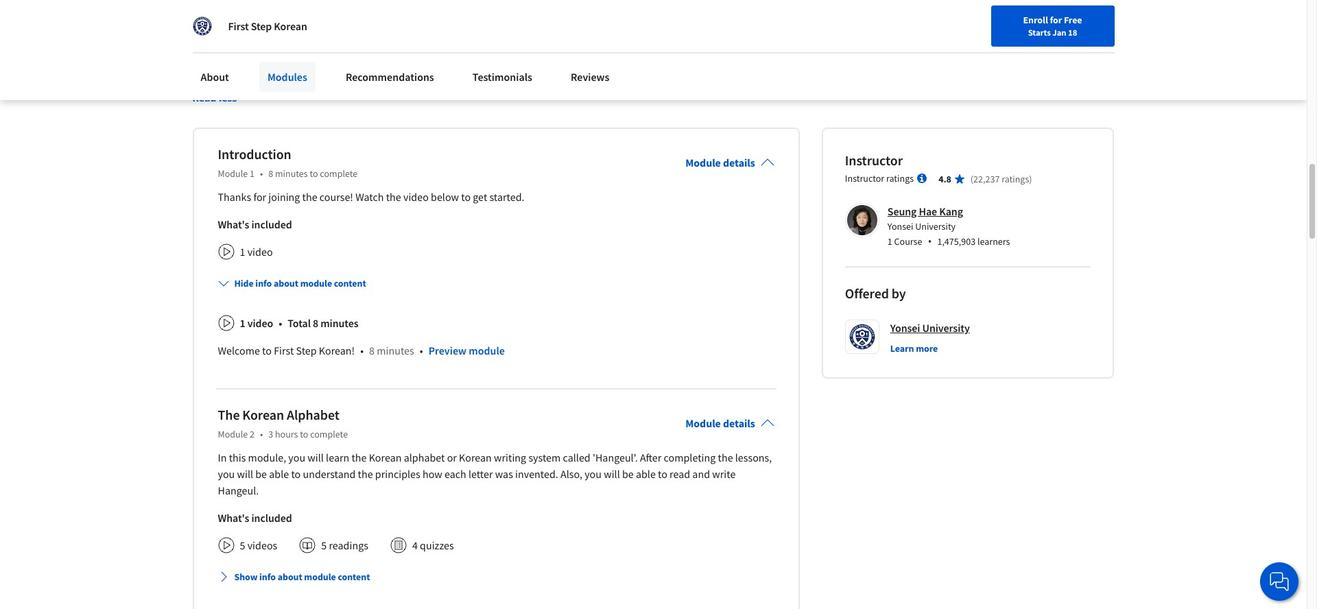 Task type: describe. For each thing, give the bounding box(es) containing it.
1 vertical spatial university
[[923, 321, 970, 335]]

writing
[[494, 451, 527, 465]]

step inside info about module content element
[[296, 344, 317, 357]]

2 horizontal spatial 8
[[369, 344, 375, 357]]

recommendations link
[[338, 62, 443, 92]]

more
[[916, 342, 938, 355]]

module inside introduction module 1 • 8 minutes to complete
[[218, 167, 248, 180]]

english button
[[1020, 27, 1102, 72]]

total
[[288, 316, 311, 330]]

yonsei university image
[[193, 16, 212, 36]]

video inside info about module content element
[[248, 316, 273, 330]]

instructor for instructor
[[846, 152, 903, 169]]

5 for 5 videos
[[240, 539, 245, 552]]

to left read
[[658, 467, 668, 481]]

1 horizontal spatial you
[[289, 451, 306, 465]]

read less
[[193, 91, 237, 104]]

8 inside introduction module 1 • 8 minutes to complete
[[269, 167, 273, 180]]

2 be from the left
[[623, 467, 634, 481]]

testimonials
[[473, 70, 533, 84]]

hours
[[275, 428, 298, 440]]

read
[[193, 91, 216, 104]]

to inside info about module content element
[[262, 344, 272, 357]]

instructor ratings
[[846, 172, 914, 184]]

seung hae kang image
[[848, 205, 878, 235]]

english
[[1044, 43, 1078, 57]]

read less button
[[193, 90, 237, 105]]

hae
[[919, 204, 938, 218]]

• right korean!
[[361, 344, 364, 357]]

what's for korean
[[218, 511, 249, 525]]

your
[[946, 43, 964, 56]]

4.8
[[939, 173, 952, 185]]

3
[[269, 428, 273, 440]]

about link
[[193, 62, 237, 92]]

letter
[[469, 467, 493, 481]]

1 inside info about module content element
[[240, 316, 245, 330]]

info for hide
[[256, 277, 272, 289]]

by
[[892, 285, 907, 302]]

starts
[[1029, 27, 1051, 38]]

introduction module 1 • 8 minutes to complete
[[218, 145, 358, 180]]

hide info about module content
[[234, 277, 366, 289]]

called
[[563, 451, 591, 465]]

1 horizontal spatial 8
[[313, 316, 319, 330]]

about for hide
[[274, 277, 299, 289]]

and
[[693, 467, 711, 481]]

system
[[529, 451, 561, 465]]

the
[[218, 406, 240, 423]]

jan
[[1053, 27, 1067, 38]]

learn more button
[[891, 342, 938, 355]]

offered
[[846, 285, 890, 302]]

1 video inside info about module content element
[[240, 316, 273, 330]]

for
[[203, 7, 218, 21]]

module for show info about module content
[[304, 571, 336, 583]]

• left total
[[279, 316, 282, 330]]

in this module, you will learn the korean alphabet or korean writing system called 'hangeul'. after completing the lessons, you will be able to understand the principles how each letter was invented. also, you will be able to read and write hangeul.
[[218, 451, 772, 497]]

university inside seung hae kang yonsei university 1 course • 1,475,903 learners
[[916, 220, 956, 233]]

show info about module content button
[[212, 565, 376, 589]]

• inside introduction module 1 • 8 minutes to complete
[[260, 167, 263, 180]]

show
[[234, 571, 258, 583]]

or
[[447, 451, 457, 465]]

info for show
[[260, 571, 276, 583]]

5 for 5 readings
[[321, 539, 327, 552]]

modules link
[[259, 62, 316, 92]]

1 able from the left
[[269, 467, 289, 481]]

how
[[423, 467, 443, 481]]

module,
[[248, 451, 286, 465]]

yonsei inside seung hae kang yonsei university 1 course • 1,475,903 learners
[[888, 220, 914, 233]]

new
[[966, 43, 984, 56]]

2
[[250, 428, 255, 440]]

yonsei university link
[[891, 320, 970, 336]]

• total 8 minutes
[[279, 316, 359, 330]]

enroll for free starts jan 18
[[1024, 14, 1083, 38]]

the right watch
[[386, 190, 401, 204]]

korean up modules link at top
[[274, 19, 307, 33]]

complete inside the korean alphabet module 2 • 3 hours to complete
[[310, 428, 348, 440]]

the korean alphabet module 2 • 3 hours to complete
[[218, 406, 348, 440]]

to inside the korean alphabet module 2 • 3 hours to complete
[[300, 428, 308, 440]]

introduction
[[218, 145, 292, 162]]

reviews link
[[563, 62, 618, 92]]

lessons,
[[736, 451, 772, 465]]

offered by
[[846, 285, 907, 302]]

less
[[219, 91, 237, 104]]

this
[[229, 451, 246, 465]]

included for 1
[[252, 217, 292, 231]]

22,237
[[974, 173, 1000, 185]]

the right learn
[[352, 451, 367, 465]]

what's included for korean
[[218, 511, 292, 525]]

hide info about module content button
[[212, 271, 372, 296]]

learn
[[891, 342, 915, 355]]

the up write
[[718, 451, 733, 465]]

understand
[[303, 467, 356, 481]]

write
[[713, 467, 736, 481]]

4
[[412, 539, 418, 552]]

korean up principles
[[369, 451, 402, 465]]

welcome to first step korean! • 8 minutes • preview module
[[218, 344, 505, 357]]

find
[[927, 43, 944, 56]]

content for hide info about module content
[[334, 277, 366, 289]]

preview module link
[[429, 344, 505, 357]]

also,
[[561, 467, 583, 481]]

show info about module content
[[234, 571, 370, 583]]

0 vertical spatial video
[[404, 190, 429, 204]]

• inside seung hae kang yonsei university 1 course • 1,475,903 learners
[[928, 234, 932, 249]]

career
[[986, 43, 1013, 56]]

1 1 video from the top
[[240, 245, 273, 259]]

course
[[895, 235, 923, 248]]

seung hae kang yonsei university 1 course • 1,475,903 learners
[[888, 204, 1011, 249]]

)
[[1030, 173, 1033, 185]]

about
[[201, 70, 229, 84]]

1 inside seung hae kang yonsei university 1 course • 1,475,903 learners
[[888, 235, 893, 248]]

module details for the korean alphabet
[[686, 416, 756, 430]]

1 vertical spatial yonsei
[[891, 321, 921, 335]]

(
[[971, 173, 974, 185]]



Task type: locate. For each thing, give the bounding box(es) containing it.
2 vertical spatial 8
[[369, 344, 375, 357]]

0 horizontal spatial you
[[218, 467, 235, 481]]

0 horizontal spatial able
[[269, 467, 289, 481]]

ratings
[[887, 172, 914, 184], [1002, 173, 1030, 185]]

details for the korean alphabet
[[723, 416, 756, 430]]

0 horizontal spatial will
[[237, 467, 253, 481]]

0 horizontal spatial step
[[251, 19, 272, 33]]

0 vertical spatial content
[[334, 277, 366, 289]]

1 up hide
[[240, 245, 245, 259]]

preview
[[429, 344, 467, 357]]

course!
[[320, 190, 353, 204]]

complete
[[320, 167, 358, 180], [310, 428, 348, 440]]

0 horizontal spatial 8
[[269, 167, 273, 180]]

0 vertical spatial step
[[251, 19, 272, 33]]

learn more
[[891, 342, 938, 355]]

1 video up welcome
[[240, 316, 273, 330]]

yonsei up the learn
[[891, 321, 921, 335]]

will down 'hangeul'.
[[604, 467, 620, 481]]

you down in
[[218, 467, 235, 481]]

what's for module
[[218, 217, 249, 231]]

first
[[228, 19, 249, 33], [274, 344, 294, 357]]

1 vertical spatial module details
[[686, 416, 756, 430]]

ratings up the "seung"
[[887, 172, 914, 184]]

1 up welcome
[[240, 316, 245, 330]]

0 vertical spatial module details
[[686, 156, 756, 169]]

1 vertical spatial complete
[[310, 428, 348, 440]]

1 vertical spatial instructor
[[846, 172, 885, 184]]

below
[[431, 190, 459, 204]]

0 vertical spatial first
[[228, 19, 249, 33]]

be down module, at the left bottom of the page
[[256, 467, 267, 481]]

4 quizzes
[[412, 539, 454, 552]]

2 instructor from the top
[[846, 172, 885, 184]]

completing
[[664, 451, 716, 465]]

step right for
[[251, 19, 272, 33]]

seung hae kang link
[[888, 204, 964, 218]]

be down 'hangeul'.
[[623, 467, 634, 481]]

info right hide
[[256, 277, 272, 289]]

watch
[[356, 190, 384, 204]]

will up the hangeul.
[[237, 467, 253, 481]]

1 vertical spatial for
[[254, 190, 266, 204]]

what's down thanks
[[218, 217, 249, 231]]

• left preview
[[420, 344, 423, 357]]

to right welcome
[[262, 344, 272, 357]]

2 vertical spatial video
[[248, 316, 273, 330]]

0 vertical spatial 1 video
[[240, 245, 273, 259]]

for link
[[198, 0, 280, 27]]

'hangeul'.
[[593, 451, 638, 465]]

able down module, at the left bottom of the page
[[269, 467, 289, 481]]

recommendations
[[346, 70, 434, 84]]

0 vertical spatial complete
[[320, 167, 358, 180]]

0 horizontal spatial first
[[228, 19, 249, 33]]

2 module details from the top
[[686, 416, 756, 430]]

what's
[[218, 217, 249, 231], [218, 511, 249, 525]]

thanks for joining the course! watch the video below to get started.
[[218, 190, 525, 204]]

for up jan
[[1051, 14, 1063, 26]]

1 horizontal spatial 5
[[321, 539, 327, 552]]

1 horizontal spatial will
[[308, 451, 324, 465]]

module for hide info about module content
[[300, 277, 332, 289]]

1,475,903
[[938, 235, 976, 248]]

what's included
[[218, 217, 292, 231], [218, 511, 292, 525]]

module down 5 readings on the bottom left of the page
[[304, 571, 336, 583]]

content for show info about module content
[[338, 571, 370, 583]]

1 vertical spatial details
[[723, 416, 756, 430]]

you down hours
[[289, 451, 306, 465]]

0 vertical spatial instructor
[[846, 152, 903, 169]]

instructor up instructor ratings
[[846, 152, 903, 169]]

what's down the hangeul.
[[218, 511, 249, 525]]

in
[[218, 451, 227, 465]]

1 vertical spatial info
[[260, 571, 276, 583]]

included for alphabet
[[252, 511, 292, 525]]

1 vertical spatial step
[[296, 344, 317, 357]]

what's included up '5 videos'
[[218, 511, 292, 525]]

• down the introduction
[[260, 167, 263, 180]]

1 vertical spatial 1 video
[[240, 316, 273, 330]]

0 vertical spatial about
[[274, 277, 299, 289]]

will
[[308, 451, 324, 465], [237, 467, 253, 481], [604, 467, 620, 481]]

1 down the introduction
[[250, 167, 255, 180]]

the right 'joining'
[[302, 190, 318, 204]]

module right preview
[[469, 344, 505, 357]]

step
[[251, 19, 272, 33], [296, 344, 317, 357]]

0 vertical spatial included
[[252, 217, 292, 231]]

1 vertical spatial video
[[248, 245, 273, 259]]

first inside info about module content element
[[274, 344, 294, 357]]

• inside the korean alphabet module 2 • 3 hours to complete
[[260, 428, 263, 440]]

2 able from the left
[[636, 467, 656, 481]]

after
[[640, 451, 662, 465]]

8 right korean!
[[369, 344, 375, 357]]

details for introduction
[[723, 156, 756, 169]]

video left below
[[404, 190, 429, 204]]

read
[[670, 467, 691, 481]]

ratings right '22,237'
[[1002, 173, 1030, 185]]

kang
[[940, 204, 964, 218]]

be
[[256, 467, 267, 481], [623, 467, 634, 481]]

reviews
[[571, 70, 610, 84]]

1 vertical spatial included
[[252, 511, 292, 525]]

1 be from the left
[[256, 467, 267, 481]]

1 vertical spatial what's
[[218, 511, 249, 525]]

5 left the readings on the bottom left
[[321, 539, 327, 552]]

get
[[473, 190, 488, 204]]

1 5 from the left
[[240, 539, 245, 552]]

1 included from the top
[[252, 217, 292, 231]]

first step korean
[[228, 19, 307, 33]]

learners
[[978, 235, 1011, 248]]

1 vertical spatial module
[[469, 344, 505, 357]]

for left 'joining'
[[254, 190, 266, 204]]

korean!
[[319, 344, 355, 357]]

chat with us image
[[1269, 571, 1291, 593]]

thanks
[[218, 190, 251, 204]]

video up hide
[[248, 245, 273, 259]]

minutes up korean!
[[321, 316, 359, 330]]

5 readings
[[321, 539, 369, 552]]

was
[[495, 467, 513, 481]]

what's included for module
[[218, 217, 292, 231]]

1 what's included from the top
[[218, 217, 292, 231]]

0 horizontal spatial 5
[[240, 539, 245, 552]]

korean
[[274, 19, 307, 33], [243, 406, 284, 423], [369, 451, 402, 465], [459, 451, 492, 465]]

university up more
[[923, 321, 970, 335]]

principles
[[375, 467, 421, 481]]

2 horizontal spatial will
[[604, 467, 620, 481]]

5 videos
[[240, 539, 277, 552]]

minutes up 'joining'
[[275, 167, 308, 180]]

to
[[310, 167, 318, 180], [461, 190, 471, 204], [262, 344, 272, 357], [300, 428, 308, 440], [291, 467, 301, 481], [658, 467, 668, 481]]

1 module details from the top
[[686, 156, 756, 169]]

0 vertical spatial what's
[[218, 217, 249, 231]]

module
[[686, 156, 721, 169], [218, 167, 248, 180], [686, 416, 721, 430], [218, 428, 248, 440]]

1 vertical spatial minutes
[[321, 316, 359, 330]]

welcome
[[218, 344, 260, 357]]

2 vertical spatial minutes
[[377, 344, 414, 357]]

0 vertical spatial info
[[256, 277, 272, 289]]

find your new career link
[[920, 41, 1020, 58]]

1 what's from the top
[[218, 217, 249, 231]]

about right show
[[278, 571, 302, 583]]

step down total
[[296, 344, 317, 357]]

module details for introduction
[[686, 156, 756, 169]]

included down 'joining'
[[252, 217, 292, 231]]

will up understand
[[308, 451, 324, 465]]

video up welcome
[[248, 316, 273, 330]]

minutes left preview
[[377, 344, 414, 357]]

5 left videos
[[240, 539, 245, 552]]

1 video
[[240, 245, 273, 259], [240, 316, 273, 330]]

content up • total 8 minutes
[[334, 277, 366, 289]]

2 5 from the left
[[321, 539, 327, 552]]

started.
[[490, 190, 525, 204]]

1 horizontal spatial minutes
[[321, 316, 359, 330]]

korean inside the korean alphabet module 2 • 3 hours to complete
[[243, 406, 284, 423]]

free
[[1065, 14, 1083, 26]]

2 details from the top
[[723, 416, 756, 430]]

1 vertical spatial 8
[[313, 316, 319, 330]]

module up • total 8 minutes
[[300, 277, 332, 289]]

minutes inside introduction module 1 • 8 minutes to complete
[[275, 167, 308, 180]]

korean up letter
[[459, 451, 492, 465]]

1 horizontal spatial for
[[1051, 14, 1063, 26]]

to left understand
[[291, 467, 301, 481]]

find your new career
[[927, 43, 1013, 56]]

0 horizontal spatial ratings
[[887, 172, 914, 184]]

1 details from the top
[[723, 156, 756, 169]]

1 video up hide
[[240, 245, 273, 259]]

complete up "course!"
[[320, 167, 358, 180]]

videos
[[248, 539, 277, 552]]

• right the 'course'
[[928, 234, 932, 249]]

2 horizontal spatial minutes
[[377, 344, 414, 357]]

first right for
[[228, 19, 249, 33]]

5
[[240, 539, 245, 552], [321, 539, 327, 552]]

1 horizontal spatial be
[[623, 467, 634, 481]]

instructor for instructor ratings
[[846, 172, 885, 184]]

the left principles
[[358, 467, 373, 481]]

the
[[302, 190, 318, 204], [386, 190, 401, 204], [352, 451, 367, 465], [718, 451, 733, 465], [358, 467, 373, 481]]

seung
[[888, 204, 917, 218]]

able down after
[[636, 467, 656, 481]]

instructor
[[846, 152, 903, 169], [846, 172, 885, 184]]

1 horizontal spatial ratings
[[1002, 173, 1030, 185]]

learn
[[326, 451, 350, 465]]

to left get
[[461, 190, 471, 204]]

None search field
[[196, 36, 525, 63]]

enroll
[[1024, 14, 1049, 26]]

complete up learn
[[310, 428, 348, 440]]

0 horizontal spatial for
[[254, 190, 266, 204]]

0 horizontal spatial be
[[256, 467, 267, 481]]

1 vertical spatial about
[[278, 571, 302, 583]]

1 vertical spatial content
[[338, 571, 370, 583]]

quizzes
[[420, 539, 454, 552]]

you
[[289, 451, 306, 465], [218, 467, 235, 481], [585, 467, 602, 481]]

module inside the korean alphabet module 2 • 3 hours to complete
[[218, 428, 248, 440]]

included up videos
[[252, 511, 292, 525]]

0 vertical spatial what's included
[[218, 217, 292, 231]]

0 horizontal spatial minutes
[[275, 167, 308, 180]]

info right show
[[260, 571, 276, 583]]

1 vertical spatial first
[[274, 344, 294, 357]]

0 vertical spatial minutes
[[275, 167, 308, 180]]

instructor up seung hae kang icon
[[846, 172, 885, 184]]

for for thanks
[[254, 190, 266, 204]]

8
[[269, 167, 273, 180], [313, 316, 319, 330], [369, 344, 375, 357]]

readings
[[329, 539, 369, 552]]

testimonials link
[[465, 62, 541, 92]]

invented.
[[516, 467, 559, 481]]

0 vertical spatial yonsei
[[888, 220, 914, 233]]

0 vertical spatial module
[[300, 277, 332, 289]]

to up thanks for joining the course! watch the video below to get started.
[[310, 167, 318, 180]]

what's included down thanks
[[218, 217, 292, 231]]

0 vertical spatial details
[[723, 156, 756, 169]]

hangeul.
[[218, 484, 259, 497]]

2 included from the top
[[252, 511, 292, 525]]

1 horizontal spatial step
[[296, 344, 317, 357]]

first down total
[[274, 344, 294, 357]]

18
[[1069, 27, 1078, 38]]

to right hours
[[300, 428, 308, 440]]

( 22,237 ratings )
[[971, 173, 1033, 185]]

for for enroll
[[1051, 14, 1063, 26]]

complete inside introduction module 1 • 8 minutes to complete
[[320, 167, 358, 180]]

8 right total
[[313, 316, 319, 330]]

alphabet
[[404, 451, 445, 465]]

0 vertical spatial for
[[1051, 14, 1063, 26]]

university down the hae at the top of page
[[916, 220, 956, 233]]

for inside enroll for free starts jan 18
[[1051, 14, 1063, 26]]

2 vertical spatial module
[[304, 571, 336, 583]]

content down the readings on the bottom left
[[338, 571, 370, 583]]

1 left the 'course'
[[888, 235, 893, 248]]

0 vertical spatial 8
[[269, 167, 273, 180]]

joining
[[269, 190, 300, 204]]

1 horizontal spatial able
[[636, 467, 656, 481]]

hide
[[234, 277, 254, 289]]

yonsei down the "seung"
[[888, 220, 914, 233]]

1 horizontal spatial first
[[274, 344, 294, 357]]

1 vertical spatial what's included
[[218, 511, 292, 525]]

info about module content element
[[212, 265, 775, 370]]

alphabet
[[287, 406, 340, 423]]

about for show
[[278, 571, 302, 583]]

you right also, on the left bottom of the page
[[585, 467, 602, 481]]

about up total
[[274, 277, 299, 289]]

module
[[300, 277, 332, 289], [469, 344, 505, 357], [304, 571, 336, 583]]

• left 3
[[260, 428, 263, 440]]

to inside introduction module 1 • 8 minutes to complete
[[310, 167, 318, 180]]

0 vertical spatial university
[[916, 220, 956, 233]]

2 horizontal spatial you
[[585, 467, 602, 481]]

2 what's from the top
[[218, 511, 249, 525]]

2 1 video from the top
[[240, 316, 273, 330]]

1 instructor from the top
[[846, 152, 903, 169]]

8 down the introduction
[[269, 167, 273, 180]]

korean up 3
[[243, 406, 284, 423]]

1 inside introduction module 1 • 8 minutes to complete
[[250, 167, 255, 180]]

2 what's included from the top
[[218, 511, 292, 525]]



Task type: vqa. For each thing, say whether or not it's contained in the screenshot.
"Jan"
yes



